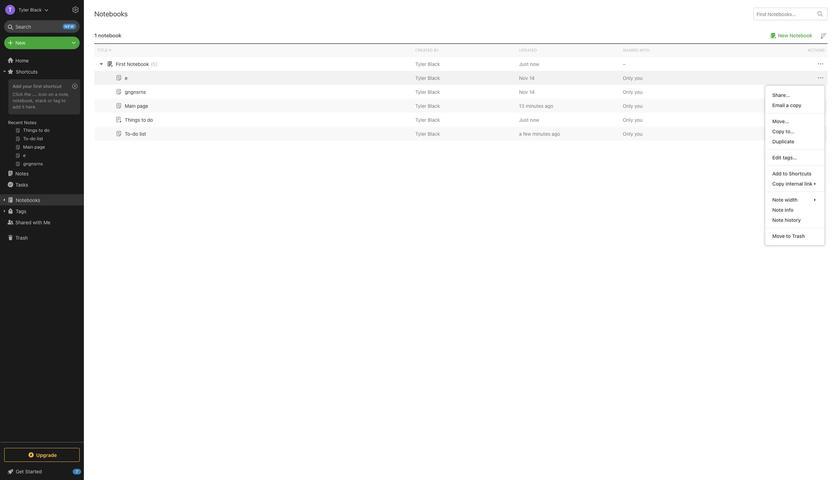 Task type: vqa. For each thing, say whether or not it's contained in the screenshot.
the left New
yes



Task type: describe. For each thing, give the bounding box(es) containing it.
main page button
[[115, 102, 148, 110]]

black for gngnsrns
[[428, 89, 440, 95]]

notebook for first
[[127, 61, 149, 67]]

move
[[772, 234, 785, 239]]

email
[[772, 102, 785, 108]]

arrow image
[[97, 60, 106, 68]]

expand tags image
[[2, 209, 7, 214]]

now for only you
[[530, 117, 539, 123]]

5
[[153, 61, 156, 67]]

13 minutes ago
[[519, 103, 553, 109]]

more actions image for –
[[816, 60, 825, 68]]

shortcuts inside dropdown list menu
[[789, 171, 812, 177]]

more actions image for only you
[[816, 74, 825, 82]]

shortcuts button
[[0, 66, 84, 77]]

note for note history
[[772, 217, 784, 223]]

with
[[33, 220, 42, 226]]

the
[[24, 92, 31, 97]]

move…
[[772, 119, 789, 124]]

shared with
[[623, 48, 650, 52]]

gngnsrns button
[[115, 88, 146, 96]]

tags button
[[0, 206, 84, 217]]

tag
[[53, 98, 60, 103]]

home
[[15, 57, 29, 63]]

ago inside to-do list "row"
[[552, 131, 560, 137]]

1 notebook
[[94, 32, 121, 38]]

only you for do
[[623, 131, 643, 137]]

email a copy
[[772, 102, 801, 108]]

title button
[[94, 44, 412, 57]]

info
[[785, 207, 793, 213]]

new
[[65, 24, 74, 29]]

home link
[[0, 55, 84, 66]]

tasks button
[[0, 179, 84, 190]]

add to shortcuts
[[772, 171, 812, 177]]

Help and Learning task checklist field
[[0, 467, 84, 478]]

actions
[[808, 48, 825, 52]]

–
[[623, 61, 626, 67]]

nov 14 for gngnsrns
[[519, 89, 535, 95]]

settings image
[[71, 6, 80, 14]]

stack
[[35, 98, 47, 103]]

nov for gngnsrns
[[519, 89, 528, 95]]

tree containing home
[[0, 55, 84, 442]]

to-do list
[[125, 131, 146, 137]]

0 vertical spatial notebooks
[[94, 10, 128, 18]]

to-do list 5 element
[[125, 131, 146, 137]]

link
[[804, 181, 813, 187]]

shortcuts inside button
[[16, 69, 38, 75]]

to inside icon on a note, notebook, stack or tag to add it here.
[[61, 98, 66, 103]]

notebook for new
[[790, 33, 812, 38]]

black for e
[[428, 75, 440, 81]]

copy internal link
[[772, 181, 813, 187]]

icon
[[38, 92, 47, 97]]

note history link
[[765, 215, 824, 225]]

e row
[[94, 71, 828, 85]]

tyler black for things to do
[[415, 117, 440, 123]]

now for –
[[530, 61, 539, 67]]

new search field
[[9, 20, 76, 33]]

more actions field for –
[[816, 60, 825, 68]]

duplicate
[[772, 139, 794, 145]]

note width link
[[765, 195, 824, 205]]

dropdown list menu
[[765, 90, 824, 242]]

created by button
[[412, 44, 516, 57]]

a inside to-do list "row"
[[519, 131, 522, 137]]

only for page
[[623, 103, 633, 109]]

tyler for e
[[415, 75, 426, 81]]

only you for to
[[623, 117, 643, 123]]

a inside dropdown list menu
[[786, 102, 789, 108]]

1 vertical spatial notebooks
[[16, 197, 40, 203]]

tyler black for to-do list
[[415, 131, 440, 137]]

tyler for gngnsrns
[[415, 89, 426, 95]]

black inside field
[[30, 7, 42, 12]]

with
[[640, 48, 650, 52]]

minutes inside main page row
[[526, 103, 544, 109]]

copy for copy to…
[[772, 129, 784, 135]]

do inside button
[[132, 131, 138, 137]]

internal
[[786, 181, 803, 187]]

title
[[97, 48, 108, 52]]

13
[[519, 103, 524, 109]]

note,
[[59, 92, 69, 97]]

copy to… link
[[765, 127, 824, 137]]

tyler for to-do list
[[415, 131, 426, 137]]

updated
[[519, 48, 537, 52]]

get
[[16, 469, 24, 475]]

to…
[[786, 129, 794, 135]]

notes inside group
[[24, 120, 37, 125]]

shared with me link
[[0, 217, 84, 228]]

tyler black inside first notebook row
[[415, 61, 440, 67]]

tyler for main page
[[415, 103, 426, 109]]

created by
[[415, 48, 439, 52]]

created
[[415, 48, 433, 52]]

just now for –
[[519, 61, 539, 67]]

recent
[[8, 120, 23, 125]]

history
[[785, 217, 801, 223]]

just for –
[[519, 61, 529, 67]]

page
[[137, 103, 148, 109]]

14 for gngnsrns
[[529, 89, 535, 95]]

Copy internal link field
[[765, 179, 824, 189]]

copy to…
[[772, 129, 794, 135]]

to-
[[125, 131, 132, 137]]

trash link
[[0, 232, 84, 244]]

note width
[[772, 197, 798, 203]]

email a copy link
[[765, 100, 824, 110]]

share… link
[[765, 90, 824, 100]]

Search text field
[[9, 20, 75, 33]]

to for things
[[141, 117, 146, 123]]

me
[[43, 220, 50, 226]]

things to do
[[125, 117, 153, 123]]

ago inside main page row
[[545, 103, 553, 109]]

only inside gngnsrns 'row'
[[623, 89, 633, 95]]

sort options image
[[819, 32, 828, 40]]

main page row
[[94, 99, 828, 113]]

or
[[48, 98, 52, 103]]

width
[[785, 197, 798, 203]]

gngnsrns row
[[94, 85, 828, 99]]

things to do 4 element
[[125, 117, 153, 123]]

only you for page
[[623, 103, 643, 109]]

Find Notebooks… text field
[[754, 8, 813, 20]]

only for do
[[623, 131, 633, 137]]

started
[[25, 469, 42, 475]]

...
[[32, 92, 37, 97]]



Task type: locate. For each thing, give the bounding box(es) containing it.
nov inside the e row
[[519, 75, 528, 81]]

tyler black for e
[[415, 75, 440, 81]]

tyler inside gngnsrns 'row'
[[415, 89, 426, 95]]

0 vertical spatial ago
[[545, 103, 553, 109]]

nov 14 inside gngnsrns 'row'
[[519, 89, 535, 95]]

trash inside 'move to trash' link
[[792, 234, 805, 239]]

1 just from the top
[[519, 61, 529, 67]]

to-do list row
[[94, 127, 828, 141]]

4 only from the top
[[623, 117, 633, 123]]

you inside the e row
[[634, 75, 643, 81]]

2 note from the top
[[772, 207, 784, 213]]

black
[[30, 7, 42, 12], [428, 61, 440, 67], [428, 75, 440, 81], [428, 89, 440, 95], [428, 103, 440, 109], [428, 117, 440, 123], [428, 131, 440, 137]]

just now for only you
[[519, 117, 539, 123]]

5 only from the top
[[623, 131, 633, 137]]

add
[[13, 84, 21, 89], [772, 171, 782, 177]]

black inside the e row
[[428, 75, 440, 81]]

1 horizontal spatial notebooks
[[94, 10, 128, 18]]

4 only you from the top
[[623, 117, 643, 123]]

nov 14 inside the e row
[[519, 75, 535, 81]]

note left info
[[772, 207, 784, 213]]

gngnsrns
[[125, 89, 146, 95]]

0 horizontal spatial shortcuts
[[16, 69, 38, 75]]

updated button
[[516, 44, 620, 57]]

group
[[0, 77, 84, 171]]

notebooks link
[[0, 195, 84, 206]]

1 now from the top
[[530, 61, 539, 67]]

1 vertical spatial do
[[132, 131, 138, 137]]

1 horizontal spatial a
[[519, 131, 522, 137]]

e
[[125, 75, 128, 81]]

to right things
[[141, 117, 146, 123]]

ago right 13
[[545, 103, 553, 109]]

notebook left (
[[127, 61, 149, 67]]

you for do
[[634, 131, 643, 137]]

new button
[[4, 37, 80, 49]]

you inside to-do list "row"
[[634, 131, 643, 137]]

edit tags…
[[772, 155, 797, 161]]

notes link
[[0, 168, 84, 179]]

copy down the move…
[[772, 129, 784, 135]]

do down the page
[[147, 117, 153, 123]]

more actions image inside the e row
[[816, 74, 825, 82]]

nov 14 down updated
[[519, 75, 535, 81]]

to
[[61, 98, 66, 103], [141, 117, 146, 123], [783, 171, 788, 177], [786, 234, 791, 239]]

shared with me
[[15, 220, 50, 226]]

now down 13 minutes ago
[[530, 117, 539, 123]]

just now up few on the right of page
[[519, 117, 539, 123]]

shared
[[15, 220, 31, 226]]

1 you from the top
[[634, 75, 643, 81]]

main page
[[125, 103, 148, 109]]

0 vertical spatial a
[[55, 92, 57, 97]]

tyler black inside the things to do row
[[415, 117, 440, 123]]

0 horizontal spatial trash
[[15, 235, 28, 241]]

e button
[[115, 74, 128, 82]]

notebooks up the notebook
[[94, 10, 128, 18]]

notebooks element
[[84, 0, 838, 481]]

copy for copy internal link
[[772, 181, 784, 187]]

0 vertical spatial nov 14
[[519, 75, 535, 81]]

just inside the things to do row
[[519, 117, 529, 123]]

(
[[151, 61, 153, 67]]

Sort field
[[819, 31, 828, 40]]

14 down updated
[[529, 75, 535, 81]]

1 more actions field from the top
[[816, 60, 825, 68]]

tyler black inside gngnsrns 'row'
[[415, 89, 440, 95]]

notebooks
[[94, 10, 128, 18], [16, 197, 40, 203]]

2 just from the top
[[519, 117, 529, 123]]

only you inside main page row
[[623, 103, 643, 109]]

14 for e
[[529, 75, 535, 81]]

tyler black inside main page row
[[415, 103, 440, 109]]

tasks
[[15, 182, 28, 188]]

Account field
[[0, 3, 49, 17]]

notes right recent
[[24, 120, 37, 125]]

1 vertical spatial nov 14
[[519, 89, 535, 95]]

ago right few on the right of page
[[552, 131, 560, 137]]

notebook inside row
[[127, 61, 149, 67]]

notebook inside button
[[790, 33, 812, 38]]

black for to-do list
[[428, 131, 440, 137]]

tyler for things to do
[[415, 117, 426, 123]]

new
[[778, 33, 788, 38], [15, 40, 25, 46]]

get started
[[16, 469, 42, 475]]

expand notebooks image
[[2, 197, 7, 203]]

minutes right 13
[[526, 103, 544, 109]]

note for note width
[[772, 197, 784, 203]]

1 horizontal spatial trash
[[792, 234, 805, 239]]

black inside gngnsrns 'row'
[[428, 89, 440, 95]]

minutes inside to-do list "row"
[[532, 131, 550, 137]]

you for to
[[634, 117, 643, 123]]

just now
[[519, 61, 539, 67], [519, 117, 539, 123]]

1 horizontal spatial do
[[147, 117, 153, 123]]

2 you from the top
[[634, 89, 643, 95]]

1 vertical spatial now
[[530, 117, 539, 123]]

More actions field
[[816, 60, 825, 68], [816, 74, 825, 82]]

only inside the e row
[[623, 75, 633, 81]]

ago
[[545, 103, 553, 109], [552, 131, 560, 137]]

nov 14
[[519, 75, 535, 81], [519, 89, 535, 95]]

shortcuts up copy internal link field
[[789, 171, 812, 177]]

1 vertical spatial more actions field
[[816, 74, 825, 82]]

nov 14 up 13
[[519, 89, 535, 95]]

2 14 from the top
[[529, 89, 535, 95]]

now down updated
[[530, 61, 539, 67]]

2 nov from the top
[[519, 89, 528, 95]]

0 vertical spatial copy
[[772, 129, 784, 135]]

notebook up 'actions'
[[790, 33, 812, 38]]

0 vertical spatial new
[[778, 33, 788, 38]]

new up actions button
[[778, 33, 788, 38]]

1 vertical spatial just
[[519, 117, 529, 123]]

0 vertical spatial just
[[519, 61, 529, 67]]

row group inside notebooks element
[[94, 57, 828, 141]]

1 vertical spatial new
[[15, 40, 25, 46]]

copy
[[790, 102, 801, 108]]

recent notes
[[8, 120, 37, 125]]

14 inside gngnsrns 'row'
[[529, 89, 535, 95]]

only inside to-do list "row"
[[623, 131, 633, 137]]

2 horizontal spatial a
[[786, 102, 789, 108]]

only you inside gngnsrns 'row'
[[623, 89, 643, 95]]

copy left internal
[[772, 181, 784, 187]]

do left list
[[132, 131, 138, 137]]

tyler inside tyler black field
[[19, 7, 29, 12]]

more actions field inside first notebook row
[[816, 60, 825, 68]]

1 horizontal spatial notebook
[[790, 33, 812, 38]]

move to trash link
[[765, 231, 824, 242]]

add up the click
[[13, 84, 21, 89]]

3 you from the top
[[634, 103, 643, 109]]

notes
[[24, 120, 37, 125], [15, 171, 29, 177]]

0 horizontal spatial a
[[55, 92, 57, 97]]

trash inside trash link
[[15, 235, 28, 241]]

note history
[[772, 217, 801, 223]]

just for only you
[[519, 117, 529, 123]]

1 vertical spatial minutes
[[532, 131, 550, 137]]

upgrade
[[36, 453, 57, 459]]

1 only you from the top
[[623, 75, 643, 81]]

new inside button
[[778, 33, 788, 38]]

tyler inside main page row
[[415, 103, 426, 109]]

0 horizontal spatial add
[[13, 84, 21, 89]]

tyler inside to-do list "row"
[[415, 131, 426, 137]]

2 now from the top
[[530, 117, 539, 123]]

1 vertical spatial shortcuts
[[789, 171, 812, 177]]

add for add to shortcuts
[[772, 171, 782, 177]]

things to do button
[[115, 116, 153, 124]]

gngnsrns 2 element
[[125, 89, 146, 95]]

to-do list button
[[115, 130, 146, 138]]

3 only from the top
[[623, 103, 633, 109]]

2 copy from the top
[[772, 181, 784, 187]]

new inside popup button
[[15, 40, 25, 46]]

7
[[76, 470, 78, 475]]

tyler black inside the e row
[[415, 75, 440, 81]]

new notebook
[[778, 33, 812, 38]]

black inside the things to do row
[[428, 117, 440, 123]]

shared with button
[[620, 44, 724, 57]]

to for move
[[786, 234, 791, 239]]

click
[[13, 92, 23, 97]]

nov
[[519, 75, 528, 81], [519, 89, 528, 95]]

just down 13
[[519, 117, 529, 123]]

few
[[523, 131, 531, 137]]

tyler black for main page
[[415, 103, 440, 109]]

nov 14 for e
[[519, 75, 535, 81]]

trash down shared on the left of the page
[[15, 235, 28, 241]]

duplicate link
[[765, 137, 824, 147]]

note inside field
[[772, 197, 784, 203]]

trash down note history link
[[792, 234, 805, 239]]

do inside button
[[147, 117, 153, 123]]

0 vertical spatial now
[[530, 61, 539, 67]]

a left few on the right of page
[[519, 131, 522, 137]]

black inside main page row
[[428, 103, 440, 109]]

more actions image inside first notebook row
[[816, 60, 825, 68]]

3 note from the top
[[772, 217, 784, 223]]

more actions field inside the e row
[[816, 74, 825, 82]]

row group containing first notebook
[[94, 57, 828, 141]]

new up home at the left of page
[[15, 40, 25, 46]]

more actions field for only you
[[816, 74, 825, 82]]

1 horizontal spatial add
[[772, 171, 782, 177]]

black inside first notebook row
[[428, 61, 440, 67]]

tyler black for gngnsrns
[[415, 89, 440, 95]]

1 vertical spatial more actions image
[[816, 74, 825, 82]]

more actions image
[[816, 60, 825, 68], [816, 74, 825, 82]]

add inside dropdown list menu
[[772, 171, 782, 177]]

only
[[623, 75, 633, 81], [623, 89, 633, 95], [623, 103, 633, 109], [623, 117, 633, 123], [623, 131, 633, 137]]

tyler inside first notebook row
[[415, 61, 426, 67]]

click the ...
[[13, 92, 37, 97]]

note info link
[[765, 205, 824, 215]]

click to collapse image
[[81, 468, 86, 476]]

you
[[634, 75, 643, 81], [634, 89, 643, 95], [634, 103, 643, 109], [634, 117, 643, 123], [634, 131, 643, 137]]

2 vertical spatial a
[[519, 131, 522, 137]]

3 only you from the top
[[623, 103, 643, 109]]

minutes
[[526, 103, 544, 109], [532, 131, 550, 137]]

notebook
[[98, 32, 121, 38]]

here.
[[26, 104, 37, 110]]

main page 3 element
[[125, 103, 148, 109]]

1 vertical spatial note
[[772, 207, 784, 213]]

5 only you from the top
[[623, 131, 643, 137]]

0 vertical spatial minutes
[[526, 103, 544, 109]]

edit
[[772, 155, 781, 161]]

0 vertical spatial notes
[[24, 120, 37, 125]]

nov inside gngnsrns 'row'
[[519, 89, 528, 95]]

move to trash
[[772, 234, 805, 239]]

to right move
[[786, 234, 791, 239]]

a inside icon on a note, notebook, stack or tag to add it here.
[[55, 92, 57, 97]]

add your first shortcut
[[13, 84, 62, 89]]

copy
[[772, 129, 784, 135], [772, 181, 784, 187]]

upgrade button
[[4, 449, 80, 463]]

2 more actions field from the top
[[816, 74, 825, 82]]

tree
[[0, 55, 84, 442]]

new for new
[[15, 40, 25, 46]]

note down 'note info'
[[772, 217, 784, 223]]

to inside button
[[141, 117, 146, 123]]

black inside to-do list "row"
[[428, 131, 440, 137]]

things to do row
[[94, 113, 828, 127]]

by
[[434, 48, 439, 52]]

just now down updated
[[519, 61, 539, 67]]

1 vertical spatial notebook
[[127, 61, 149, 67]]

things
[[125, 117, 140, 123]]

add for add your first shortcut
[[13, 84, 21, 89]]

main
[[125, 103, 136, 109]]

copy internal link link
[[765, 179, 824, 189]]

0 vertical spatial note
[[772, 197, 784, 203]]

Note width field
[[765, 195, 824, 205]]

tyler black inside field
[[19, 7, 42, 12]]

1 vertical spatial notes
[[15, 171, 29, 177]]

black for things to do
[[428, 117, 440, 123]]

group containing add your first shortcut
[[0, 77, 84, 171]]

you for page
[[634, 103, 643, 109]]

2 nov 14 from the top
[[519, 89, 535, 95]]

tyler black inside to-do list "row"
[[415, 131, 440, 137]]

1 note from the top
[[772, 197, 784, 203]]

a right on
[[55, 92, 57, 97]]

tyler inside the things to do row
[[415, 117, 426, 123]]

notebooks up tags
[[16, 197, 40, 203]]

5 you from the top
[[634, 131, 643, 137]]

copy inside field
[[772, 181, 784, 187]]

icon on a note, notebook, stack or tag to add it here.
[[13, 92, 69, 110]]

notebook,
[[13, 98, 34, 103]]

2 more actions image from the top
[[816, 74, 825, 82]]

0 vertical spatial more actions image
[[816, 60, 825, 68]]

e 1 element
[[125, 75, 128, 81]]

2 vertical spatial note
[[772, 217, 784, 223]]

tags…
[[783, 155, 797, 161]]

first
[[33, 84, 42, 89]]

now inside first notebook row
[[530, 61, 539, 67]]

1 nov 14 from the top
[[519, 75, 535, 81]]

14
[[529, 75, 535, 81], [529, 89, 535, 95]]

you inside the things to do row
[[634, 117, 643, 123]]

first notebook row
[[94, 57, 828, 71]]

only inside the things to do row
[[623, 117, 633, 123]]

shared
[[623, 48, 638, 52]]

shortcuts down home at the left of page
[[16, 69, 38, 75]]

just inside first notebook row
[[519, 61, 529, 67]]

1 just now from the top
[[519, 61, 539, 67]]

0 vertical spatial 14
[[529, 75, 535, 81]]

only inside main page row
[[623, 103, 633, 109]]

just now inside the things to do row
[[519, 117, 539, 123]]

0 vertical spatial just now
[[519, 61, 539, 67]]

a few minutes ago
[[519, 131, 560, 137]]

4 you from the top
[[634, 117, 643, 123]]

new for new notebook
[[778, 33, 788, 38]]

a left copy
[[786, 102, 789, 108]]

1 14 from the top
[[529, 75, 535, 81]]

just
[[519, 61, 529, 67], [519, 117, 529, 123]]

add to shortcuts link
[[765, 169, 824, 179]]

just down updated
[[519, 61, 529, 67]]

14 up 13 minutes ago
[[529, 89, 535, 95]]

black for main page
[[428, 103, 440, 109]]

now inside the things to do row
[[530, 117, 539, 123]]

to down note,
[[61, 98, 66, 103]]

2 just now from the top
[[519, 117, 539, 123]]

0 vertical spatial nov
[[519, 75, 528, 81]]

1 horizontal spatial shortcuts
[[789, 171, 812, 177]]

row group
[[94, 57, 828, 141]]

0 vertical spatial do
[[147, 117, 153, 123]]

1
[[94, 32, 97, 38]]

1 more actions image from the top
[[816, 60, 825, 68]]

note up 'note info'
[[772, 197, 784, 203]]

note
[[772, 197, 784, 203], [772, 207, 784, 213], [772, 217, 784, 223]]

first notebook ( 5 )
[[116, 61, 157, 67]]

only you inside the things to do row
[[623, 117, 643, 123]]

only you inside the e row
[[623, 75, 643, 81]]

tyler inside the e row
[[415, 75, 426, 81]]

your
[[22, 84, 32, 89]]

note info
[[772, 207, 793, 213]]

you inside main page row
[[634, 103, 643, 109]]

1 vertical spatial copy
[[772, 181, 784, 187]]

notebook
[[790, 33, 812, 38], [127, 61, 149, 67]]

add inside group
[[13, 84, 21, 89]]

tags
[[16, 208, 26, 214]]

0 vertical spatial add
[[13, 84, 21, 89]]

1 copy from the top
[[772, 129, 784, 135]]

1 vertical spatial 14
[[529, 89, 535, 95]]

note for note info
[[772, 207, 784, 213]]

to for add
[[783, 171, 788, 177]]

0 horizontal spatial notebooks
[[16, 197, 40, 203]]

first
[[116, 61, 126, 67]]

1 vertical spatial just now
[[519, 117, 539, 123]]

notes up 'tasks'
[[15, 171, 29, 177]]

1 vertical spatial add
[[772, 171, 782, 177]]

minutes right few on the right of page
[[532, 131, 550, 137]]

0 horizontal spatial new
[[15, 40, 25, 46]]

0 vertical spatial more actions field
[[816, 60, 825, 68]]

to up copy internal link
[[783, 171, 788, 177]]

1 vertical spatial ago
[[552, 131, 560, 137]]

shortcut
[[43, 84, 62, 89]]

1 vertical spatial a
[[786, 102, 789, 108]]

1 vertical spatial nov
[[519, 89, 528, 95]]

tyler
[[19, 7, 29, 12], [415, 61, 426, 67], [415, 75, 426, 81], [415, 89, 426, 95], [415, 103, 426, 109], [415, 117, 426, 123], [415, 131, 426, 137]]

2 only you from the top
[[623, 89, 643, 95]]

add down edit
[[772, 171, 782, 177]]

2 only from the top
[[623, 89, 633, 95]]

0 vertical spatial notebook
[[790, 33, 812, 38]]

only you inside to-do list "row"
[[623, 131, 643, 137]]

it
[[22, 104, 25, 110]]

tyler black
[[19, 7, 42, 12], [415, 61, 440, 67], [415, 75, 440, 81], [415, 89, 440, 95], [415, 103, 440, 109], [415, 117, 440, 123], [415, 131, 440, 137]]

now
[[530, 61, 539, 67], [530, 117, 539, 123]]

1 horizontal spatial new
[[778, 33, 788, 38]]

you inside gngnsrns 'row'
[[634, 89, 643, 95]]

actions button
[[724, 44, 828, 57]]

0 horizontal spatial do
[[132, 131, 138, 137]]

only for to
[[623, 117, 633, 123]]

14 inside the e row
[[529, 75, 535, 81]]

0 vertical spatial shortcuts
[[16, 69, 38, 75]]

1 nov from the top
[[519, 75, 528, 81]]

just now inside first notebook row
[[519, 61, 539, 67]]

nov for e
[[519, 75, 528, 81]]

1 only from the top
[[623, 75, 633, 81]]

0 horizontal spatial notebook
[[127, 61, 149, 67]]



